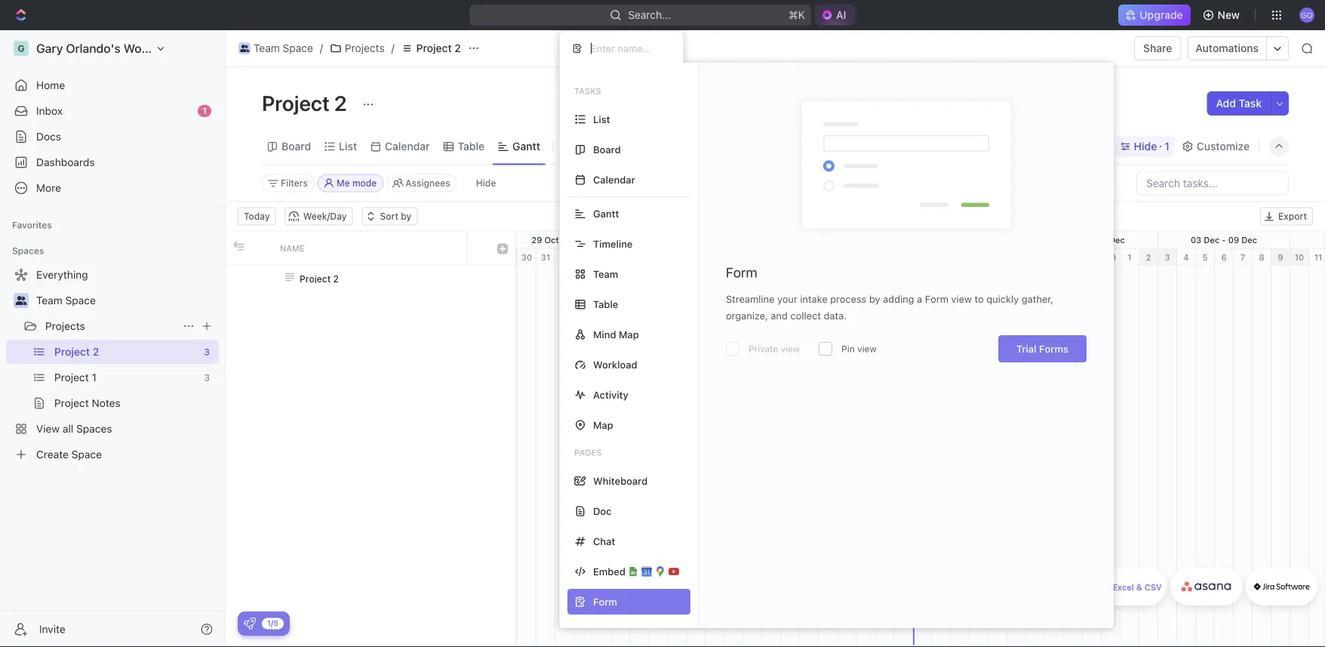 Task type: locate. For each thing, give the bounding box(es) containing it.
1 vertical spatial project 2
[[262, 90, 352, 115]]

1 vertical spatial projects link
[[45, 314, 177, 338]]

2 horizontal spatial dec
[[1242, 235, 1258, 245]]

8 down 05 nov - 11 nov in the right top of the page
[[693, 252, 699, 262]]

03 dec - 09 dec
[[1191, 235, 1258, 245]]

8
[[693, 252, 699, 262], [1260, 252, 1265, 262]]

0 horizontal spatial 29
[[503, 252, 514, 262]]

1 horizontal spatial dec
[[1205, 235, 1220, 245]]

1 inside the sidebar navigation
[[202, 105, 207, 116]]

12 element
[[763, 249, 782, 265]]

- for 09
[[1223, 235, 1227, 245]]

0 horizontal spatial table
[[458, 140, 485, 153]]

1 horizontal spatial 11 element
[[1310, 249, 1326, 265]]

hide down the table link
[[476, 178, 496, 188]]

0 horizontal spatial 11
[[702, 235, 710, 245]]

0 vertical spatial team space
[[254, 42, 313, 54]]

0 vertical spatial project 2
[[417, 42, 461, 54]]

3
[[1165, 252, 1171, 262]]

- left the 25
[[958, 235, 962, 245]]

1 horizontal spatial calendar
[[594, 174, 636, 185]]

search...
[[628, 9, 671, 21]]

- left 18
[[826, 235, 830, 245]]

12 nov - 18 nov element
[[763, 231, 895, 248]]

1 horizontal spatial 11
[[1315, 252, 1323, 262]]

- right '05'
[[696, 235, 700, 245]]

board down tasks
[[594, 144, 621, 155]]

0 horizontal spatial hide
[[476, 178, 496, 188]]

29 element down 26 nov - 02 dec element
[[1084, 249, 1102, 265]]

0 horizontal spatial team space link
[[36, 288, 216, 313]]

29 element left 31 at the left top of page
[[499, 249, 518, 265]]

2 horizontal spatial team
[[594, 268, 619, 280]]

0 vertical spatial space
[[283, 42, 313, 54]]

project
[[417, 42, 452, 54], [262, 90, 330, 115], [300, 273, 331, 284]]

view right the pin at the right bottom
[[858, 344, 877, 354]]

12
[[796, 235, 806, 245]]

11 element right 10
[[1310, 249, 1326, 265]]

22 element
[[951, 249, 970, 265]]

1 horizontal spatial list
[[594, 114, 611, 125]]

30 element left 31 at the left top of page
[[518, 249, 537, 265]]

spaces
[[12, 245, 44, 256]]

list up "view"
[[594, 114, 611, 125]]

favorites
[[12, 220, 52, 230]]

customize
[[1197, 140, 1250, 153]]

29 left oct
[[532, 235, 542, 245]]

gantt up timeline
[[594, 208, 620, 219]]

tree containing team space
[[6, 263, 219, 467]]

29 for 29 oct - 04 nov
[[532, 235, 542, 245]]

new button
[[1197, 3, 1250, 27]]

view right private
[[781, 344, 801, 354]]

dec right 03
[[1205, 235, 1220, 245]]

- left 09
[[1223, 235, 1227, 245]]

0 vertical spatial projects
[[345, 42, 385, 54]]

10 dec - 16 dec element
[[1291, 231, 1326, 248]]

0 horizontal spatial /
[[320, 42, 323, 54]]

map right mind
[[619, 329, 639, 340]]

14 element
[[800, 249, 819, 265]]

Enter name... field
[[590, 42, 671, 55]]

view for private view
[[781, 344, 801, 354]]

form up streamline
[[726, 264, 758, 281]]

0 horizontal spatial board
[[282, 140, 311, 153]]

29
[[532, 235, 542, 245], [503, 252, 514, 262]]

hide for hide
[[476, 178, 496, 188]]

excel & csv
[[1113, 583, 1163, 592]]

docs link
[[6, 125, 219, 149]]

oct
[[545, 235, 559, 245]]

invite
[[39, 623, 66, 635]]

0 vertical spatial table
[[458, 140, 485, 153]]

dec for 02
[[1110, 235, 1126, 245]]

projects
[[345, 42, 385, 54], [45, 320, 85, 332]]

1 29 element from the left
[[499, 249, 518, 265]]

1 horizontal spatial 30
[[1106, 252, 1117, 262]]

add task button
[[1208, 91, 1272, 116]]

team right user group image
[[36, 294, 63, 307]]

trial
[[1017, 343, 1037, 355]]

hide inside button
[[476, 178, 496, 188]]

3 dec from the left
[[1242, 235, 1258, 245]]

0 horizontal spatial projects link
[[45, 314, 177, 338]]

1 vertical spatial team space
[[36, 294, 96, 307]]

1 horizontal spatial team space
[[254, 42, 313, 54]]

0 horizontal spatial team
[[36, 294, 63, 307]]

6 - from the left
[[1223, 235, 1227, 245]]

 image
[[498, 244, 508, 254]]

table up hide button
[[458, 140, 485, 153]]

10 element down "10 dec - 16 dec" element
[[1291, 249, 1310, 265]]

11 element left 13 element
[[744, 249, 763, 265]]

1 horizontal spatial 29 element
[[1084, 249, 1102, 265]]

list
[[594, 114, 611, 125], [339, 140, 357, 153]]

2 dec from the left
[[1205, 235, 1220, 245]]

0 vertical spatial team
[[254, 42, 280, 54]]

share button
[[1135, 36, 1182, 60]]

03 dec - 09 dec element
[[1159, 231, 1291, 248]]

0 horizontal spatial 30
[[522, 252, 532, 262]]

2 10 element from the left
[[1291, 249, 1310, 265]]

1 horizontal spatial 8
[[1260, 252, 1265, 262]]

1 horizontal spatial view
[[858, 344, 877, 354]]

1 - from the left
[[562, 235, 566, 245]]

1 vertical spatial projects
[[45, 320, 85, 332]]

0 horizontal spatial view
[[781, 344, 801, 354]]

11 element
[[744, 249, 763, 265], [1310, 249, 1326, 265]]

project 2 tree grid
[[226, 231, 516, 645]]

 image inside column header
[[498, 244, 508, 254]]

sidebar navigation
[[0, 30, 226, 647]]

2 - from the left
[[696, 235, 700, 245]]

pages
[[575, 448, 602, 458]]

project 2 cell
[[271, 265, 467, 292]]

1 horizontal spatial board
[[594, 144, 621, 155]]

2 vertical spatial project
[[300, 273, 331, 284]]

table up mind
[[594, 299, 619, 310]]

10
[[1296, 252, 1305, 262]]

11 right 10
[[1315, 252, 1323, 262]]

1 vertical spatial team
[[594, 268, 619, 280]]

1 vertical spatial table
[[594, 299, 619, 310]]

tree
[[6, 263, 219, 467]]

2 11 element from the left
[[1310, 249, 1326, 265]]

1 30 from the left
[[522, 252, 532, 262]]

calendar up assignees button
[[385, 140, 430, 153]]

0 horizontal spatial gantt
[[513, 140, 541, 153]]

3 column header from the left
[[467, 231, 490, 265]]

task
[[1240, 97, 1263, 109]]

1 horizontal spatial 10 element
[[1291, 249, 1310, 265]]

gantt right the table link
[[513, 140, 541, 153]]

add task
[[1217, 97, 1263, 109]]

0 horizontal spatial 10 element
[[725, 249, 744, 265]]

0 horizontal spatial form
[[726, 264, 758, 281]]

pin
[[842, 344, 855, 354]]

0 vertical spatial gantt
[[513, 140, 541, 153]]

list right board link
[[339, 140, 357, 153]]

dec right 02
[[1110, 235, 1126, 245]]

calendar down "view"
[[594, 174, 636, 185]]

2 30 from the left
[[1106, 252, 1117, 262]]

by
[[870, 293, 881, 305]]

1 vertical spatial list
[[339, 140, 357, 153]]

0 vertical spatial 29
[[532, 235, 542, 245]]

board left list link at top left
[[282, 140, 311, 153]]

0 vertical spatial 11
[[702, 235, 710, 245]]

2 / from the left
[[392, 42, 395, 54]]

0 horizontal spatial calendar
[[385, 140, 430, 153]]

12 nov - 18 nov
[[796, 235, 860, 245]]

projects link
[[326, 39, 389, 57], [45, 314, 177, 338]]

3 - from the left
[[826, 235, 830, 245]]

1 vertical spatial 29
[[503, 252, 514, 262]]

1 horizontal spatial projects
[[345, 42, 385, 54]]

0 horizontal spatial space
[[65, 294, 96, 307]]

1 vertical spatial 11
[[1315, 252, 1323, 262]]

today
[[244, 211, 270, 222]]

team inside the sidebar navigation
[[36, 294, 63, 307]]

project 2 - 0.00% row
[[226, 265, 516, 292]]

 image
[[234, 241, 244, 251]]

export
[[1279, 211, 1308, 222]]

0 horizontal spatial 11 element
[[744, 249, 763, 265]]

04
[[568, 235, 579, 245]]

team space right user group image
[[36, 294, 96, 307]]

team down 3 'element'
[[594, 268, 619, 280]]

0 vertical spatial hide
[[1135, 140, 1158, 153]]

nov right '12'
[[808, 235, 824, 245]]

2 horizontal spatial view
[[952, 293, 973, 305]]

form
[[726, 264, 758, 281], [926, 293, 949, 305]]

10 element
[[725, 249, 744, 265], [1291, 249, 1310, 265]]

1 vertical spatial map
[[594, 419, 614, 431]]

1 vertical spatial gantt
[[594, 208, 620, 219]]

25 element
[[1008, 249, 1027, 265]]

embed
[[594, 566, 626, 577]]

0 horizontal spatial team space
[[36, 294, 96, 307]]

form right a
[[926, 293, 949, 305]]

team right user group icon
[[254, 42, 280, 54]]

nov right 26
[[1073, 235, 1088, 245]]

hide left customize button
[[1135, 140, 1158, 153]]

nov up the 9 element
[[712, 235, 728, 245]]

Search tasks... text field
[[1138, 172, 1289, 194]]

1 horizontal spatial /
[[392, 42, 395, 54]]

map down activity
[[594, 419, 614, 431]]

- left 02
[[1091, 235, 1095, 245]]

29 left 31 at the left top of page
[[503, 252, 514, 262]]

calendar
[[385, 140, 430, 153], [594, 174, 636, 185]]

nov right '19'
[[940, 235, 956, 245]]

0 horizontal spatial 29 element
[[499, 249, 518, 265]]

30 left 31 at the left top of page
[[522, 252, 532, 262]]

team space right user group icon
[[254, 42, 313, 54]]

automations button
[[1189, 37, 1267, 60]]

nov right 04
[[581, 235, 597, 245]]

3 element
[[593, 249, 612, 265]]

11 up the 9 element
[[702, 235, 710, 245]]

19 nov - 25 nov
[[928, 235, 993, 245]]

1 horizontal spatial hide
[[1135, 140, 1158, 153]]

1 horizontal spatial table
[[594, 299, 619, 310]]

dec right 09
[[1242, 235, 1258, 245]]

30 down 02
[[1106, 252, 1117, 262]]

quickly
[[987, 293, 1020, 305]]

table link
[[455, 136, 485, 157]]

1 vertical spatial team space link
[[36, 288, 216, 313]]

space right user group icon
[[283, 42, 313, 54]]

1 vertical spatial form
[[926, 293, 949, 305]]

0 vertical spatial projects link
[[326, 39, 389, 57]]

name column header
[[271, 231, 467, 265]]

1 horizontal spatial team space link
[[235, 39, 317, 57]]

map
[[619, 329, 639, 340], [594, 419, 614, 431]]

hide
[[1135, 140, 1158, 153], [476, 178, 496, 188]]

table
[[458, 140, 485, 153], [594, 299, 619, 310]]

column header
[[226, 231, 248, 265], [248, 231, 271, 265], [467, 231, 490, 265], [490, 231, 516, 265]]

2 element
[[575, 249, 593, 265]]

0 vertical spatial form
[[726, 264, 758, 281]]

view
[[579, 140, 603, 153]]

30 for 2nd 30 element from right
[[522, 252, 532, 262]]

team
[[254, 42, 280, 54], [594, 268, 619, 280], [36, 294, 63, 307]]

0 vertical spatial calendar
[[385, 140, 430, 153]]

10 element left 12 element
[[725, 249, 744, 265]]

0 horizontal spatial list
[[339, 140, 357, 153]]

space right user group image
[[65, 294, 96, 307]]

chat
[[594, 536, 616, 547]]

0 horizontal spatial projects
[[45, 320, 85, 332]]

1 dec from the left
[[1110, 235, 1126, 245]]

0 horizontal spatial 8
[[693, 252, 699, 262]]

28 element
[[1065, 249, 1084, 265]]

1 horizontal spatial 30 element
[[1102, 249, 1121, 265]]

tasks
[[575, 86, 602, 96]]

0 horizontal spatial 30 element
[[518, 249, 537, 265]]

- left 04
[[562, 235, 566, 245]]

dec
[[1110, 235, 1126, 245], [1205, 235, 1220, 245], [1242, 235, 1258, 245]]

4 - from the left
[[958, 235, 962, 245]]

nov right 18
[[844, 235, 860, 245]]

2 vertical spatial project 2
[[300, 273, 339, 284]]

29 element
[[499, 249, 518, 265], [1084, 249, 1102, 265]]

nov right '05'
[[677, 235, 693, 245]]

view left the to
[[952, 293, 973, 305]]

19 element
[[895, 249, 914, 265]]

0 vertical spatial map
[[619, 329, 639, 340]]

5 - from the left
[[1091, 235, 1095, 245]]

inbox
[[36, 105, 63, 117]]

⌘k
[[789, 9, 806, 21]]

2 column header from the left
[[248, 231, 271, 265]]

view
[[952, 293, 973, 305], [781, 344, 801, 354], [858, 344, 877, 354]]

5 element
[[631, 249, 649, 265]]

board
[[282, 140, 311, 153], [594, 144, 621, 155]]

0 horizontal spatial map
[[594, 419, 614, 431]]

1 horizontal spatial 29
[[532, 235, 542, 245]]

0 horizontal spatial dec
[[1110, 235, 1126, 245]]

-
[[562, 235, 566, 245], [696, 235, 700, 245], [826, 235, 830, 245], [958, 235, 962, 245], [1091, 235, 1095, 245], [1223, 235, 1227, 245]]

projects link inside tree
[[45, 314, 177, 338]]

1 horizontal spatial projects link
[[326, 39, 389, 57]]

30 element down 02
[[1102, 249, 1121, 265]]

18 element
[[876, 249, 895, 265]]

1 vertical spatial space
[[65, 294, 96, 307]]

2 vertical spatial team
[[36, 294, 63, 307]]

space
[[283, 42, 313, 54], [65, 294, 96, 307]]

09
[[1229, 235, 1240, 245]]

8 left 9
[[1260, 252, 1265, 262]]

calendar link
[[382, 136, 430, 157]]

1 vertical spatial calendar
[[594, 174, 636, 185]]

nov right the 25
[[977, 235, 993, 245]]

05 nov - 11 nov
[[664, 235, 728, 245]]

2
[[455, 42, 461, 54], [334, 90, 347, 115], [1147, 252, 1152, 262], [333, 273, 339, 284]]

29 element containing 29
[[499, 249, 518, 265]]

30
[[522, 252, 532, 262], [1106, 252, 1117, 262]]

0 vertical spatial project
[[417, 42, 452, 54]]

1 vertical spatial hide
[[476, 178, 496, 188]]

1 horizontal spatial form
[[926, 293, 949, 305]]

- for 25
[[958, 235, 962, 245]]

to
[[975, 293, 984, 305]]

nov
[[581, 235, 597, 245], [677, 235, 693, 245], [712, 235, 728, 245], [808, 235, 824, 245], [844, 235, 860, 245], [940, 235, 956, 245], [977, 235, 993, 245], [1073, 235, 1088, 245]]

1 horizontal spatial space
[[283, 42, 313, 54]]

2 30 element from the left
[[1102, 249, 1121, 265]]

upgrade
[[1140, 9, 1184, 21]]

4 column header from the left
[[490, 231, 516, 265]]

30 element
[[518, 249, 537, 265], [1102, 249, 1121, 265]]

24 element
[[989, 249, 1008, 265]]



Task type: vqa. For each thing, say whether or not it's contained in the screenshot.
column header
yes



Task type: describe. For each thing, give the bounding box(es) containing it.
user group image
[[240, 45, 249, 52]]

hide 1
[[1135, 140, 1170, 153]]

private
[[749, 344, 779, 354]]

assignees button
[[387, 174, 457, 192]]

adding
[[884, 293, 915, 305]]

list link
[[336, 136, 357, 157]]

1 vertical spatial project
[[262, 90, 330, 115]]

today button
[[238, 207, 276, 225]]

space inside the sidebar navigation
[[65, 294, 96, 307]]

11 element containing 11
[[1310, 249, 1326, 265]]

2 29 element from the left
[[1084, 249, 1102, 265]]

3 nov from the left
[[712, 235, 728, 245]]

csv
[[1145, 583, 1163, 592]]

add
[[1217, 97, 1237, 109]]

your
[[778, 293, 798, 305]]

streamline
[[726, 293, 775, 305]]

workload
[[594, 359, 638, 370]]

1 / from the left
[[320, 42, 323, 54]]

- for 04
[[562, 235, 566, 245]]

docs
[[36, 130, 61, 143]]

and
[[771, 310, 788, 321]]

hide button
[[470, 174, 502, 192]]

timeline
[[594, 238, 633, 250]]

tree inside the sidebar navigation
[[6, 263, 219, 467]]

assignees
[[406, 178, 451, 188]]

excel & csv link
[[1096, 568, 1167, 606]]

- for 02
[[1091, 235, 1095, 245]]

project 2 link
[[398, 39, 465, 57]]

forms
[[1040, 343, 1069, 355]]

form inside streamline your intake process by adding a form view to quickly gather, organize, and collect data.
[[926, 293, 949, 305]]

name row
[[226, 231, 516, 265]]

favorites button
[[6, 216, 58, 234]]

1/5
[[267, 619, 279, 628]]

4 element
[[612, 249, 631, 265]]

view button
[[559, 136, 609, 157]]

2 inside cell
[[333, 273, 339, 284]]

1 8 from the left
[[693, 252, 699, 262]]

10 element containing 10
[[1291, 249, 1310, 265]]

4 nov from the left
[[808, 235, 824, 245]]

organize,
[[726, 310, 769, 321]]

7 nov from the left
[[977, 235, 993, 245]]

excel
[[1113, 583, 1135, 592]]

onboarding checklist button image
[[244, 618, 256, 630]]

05 nov - 11 nov element
[[631, 231, 763, 248]]

process
[[831, 293, 867, 305]]

13 element
[[782, 249, 800, 265]]

19 nov - 25 nov element
[[895, 231, 1027, 248]]

29 oct - 04 nov
[[532, 235, 597, 245]]

20 element
[[914, 249, 933, 265]]

whiteboard
[[594, 475, 648, 487]]

team space inside the sidebar navigation
[[36, 294, 96, 307]]

dec for 09
[[1242, 235, 1258, 245]]

8 nov from the left
[[1073, 235, 1088, 245]]

dashboards
[[36, 156, 95, 168]]

activity
[[594, 389, 629, 401]]

29 for 29
[[503, 252, 514, 262]]

pin view
[[842, 344, 877, 354]]

home link
[[6, 73, 219, 97]]

trial forms
[[1017, 343, 1069, 355]]

view for pin view
[[858, 344, 877, 354]]

board link
[[279, 136, 311, 157]]

upgrade link
[[1119, 5, 1191, 26]]

- for 11
[[696, 235, 700, 245]]

29 oct - 04 nov element
[[499, 231, 631, 248]]

27 element
[[1046, 249, 1065, 265]]

6 element
[[649, 249, 668, 265]]

0 vertical spatial list
[[594, 114, 611, 125]]

5 nov from the left
[[844, 235, 860, 245]]

18
[[833, 235, 842, 245]]

new
[[1218, 9, 1241, 21]]

1 column header from the left
[[226, 231, 248, 265]]

30 for 2nd 30 element from left
[[1106, 252, 1117, 262]]

2 nov from the left
[[677, 235, 693, 245]]

1 11 element from the left
[[744, 249, 763, 265]]

automations
[[1196, 42, 1260, 54]]

6 nov from the left
[[940, 235, 956, 245]]

26
[[1060, 235, 1070, 245]]

4
[[1184, 252, 1190, 262]]

 image inside name row
[[234, 241, 244, 251]]

23 element
[[970, 249, 989, 265]]

onboarding checklist button element
[[244, 618, 256, 630]]

collect
[[791, 310, 822, 321]]

streamline your intake process by adding a form view to quickly gather, organize, and collect data.
[[726, 293, 1054, 321]]

1 30 element from the left
[[518, 249, 537, 265]]

home
[[36, 79, 65, 91]]

6
[[1222, 252, 1228, 262]]

1 horizontal spatial map
[[619, 329, 639, 340]]

16 element
[[838, 249, 857, 265]]

user group image
[[15, 296, 27, 305]]

hide for hide 1
[[1135, 140, 1158, 153]]

table inside the table link
[[458, 140, 485, 153]]

21 element
[[933, 249, 951, 265]]

19
[[928, 235, 938, 245]]

9
[[1279, 252, 1284, 262]]

data.
[[824, 310, 847, 321]]

mind
[[594, 329, 617, 340]]

private view
[[749, 344, 801, 354]]

26 nov - 02 dec element
[[1027, 231, 1159, 248]]

0 vertical spatial team space link
[[235, 39, 317, 57]]

25
[[964, 235, 975, 245]]

5
[[1203, 252, 1209, 262]]

dashboards link
[[6, 150, 219, 174]]

1 nov from the left
[[581, 235, 597, 245]]

7
[[1241, 252, 1246, 262]]

intake
[[801, 293, 828, 305]]

05
[[664, 235, 675, 245]]

view button
[[559, 129, 609, 164]]

name
[[280, 243, 305, 253]]

view inside streamline your intake process by adding a form view to quickly gather, organize, and collect data.
[[952, 293, 973, 305]]

doc
[[594, 506, 612, 517]]

17 element
[[857, 249, 876, 265]]

31
[[541, 252, 551, 262]]

02
[[1097, 235, 1108, 245]]

31 element
[[537, 249, 556, 265]]

a
[[918, 293, 923, 305]]

- for 18
[[826, 235, 830, 245]]

export button
[[1261, 207, 1314, 225]]

1 horizontal spatial team
[[254, 42, 280, 54]]

9 element
[[706, 249, 725, 265]]

project 2 inside cell
[[300, 273, 339, 284]]

1 horizontal spatial gantt
[[594, 208, 620, 219]]

1 10 element from the left
[[725, 249, 744, 265]]

project inside cell
[[300, 273, 331, 284]]

15 element
[[819, 249, 838, 265]]

mind map
[[594, 329, 639, 340]]

share
[[1144, 42, 1173, 54]]

gather,
[[1022, 293, 1054, 305]]

&
[[1137, 583, 1143, 592]]

customize button
[[1178, 136, 1255, 157]]

calendar inside 'link'
[[385, 140, 430, 153]]

projects inside the sidebar navigation
[[45, 320, 85, 332]]

26 element
[[1027, 249, 1046, 265]]

7 element
[[668, 249, 687, 265]]

2 8 from the left
[[1260, 252, 1265, 262]]



